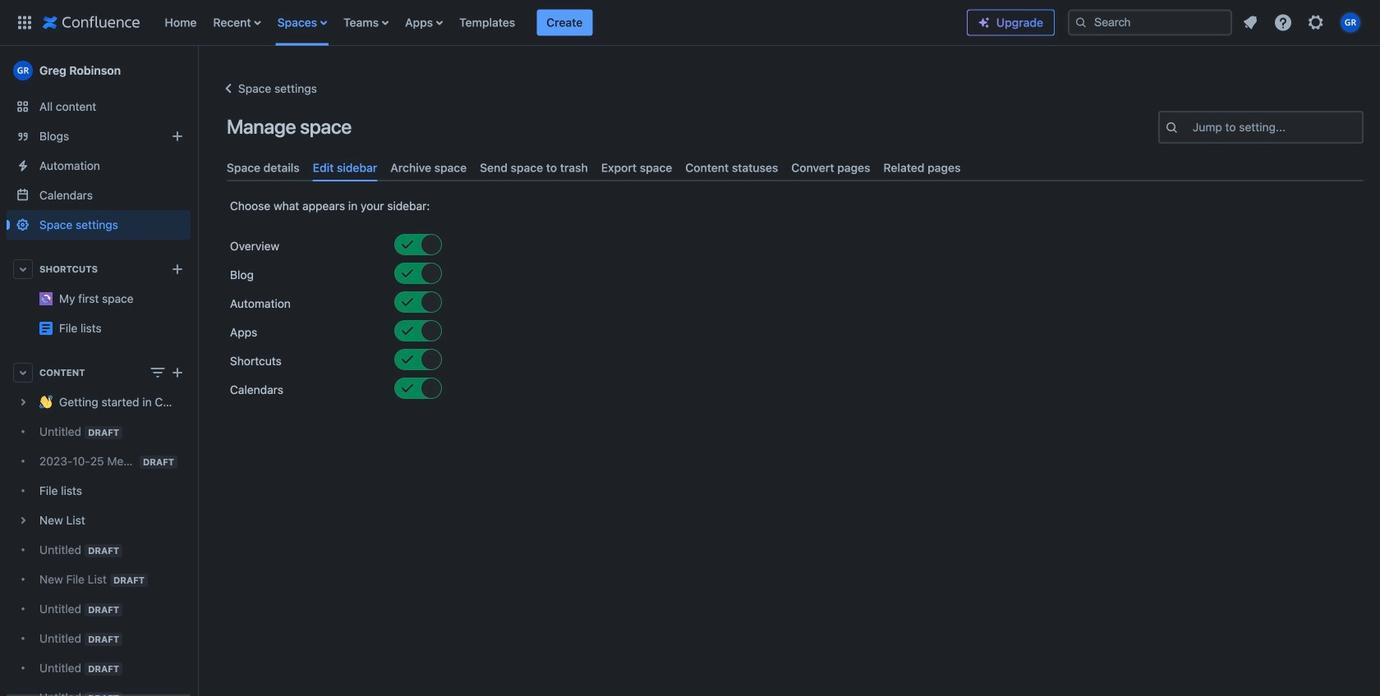 Task type: describe. For each thing, give the bounding box(es) containing it.
tree inside 'space' element
[[7, 388, 191, 697]]

list for appswitcher icon
[[157, 0, 967, 46]]

global element
[[10, 0, 967, 46]]

1 vertical spatial small image
[[422, 354, 436, 367]]

file lists image
[[39, 322, 53, 335]]

settings icon image
[[1307, 13, 1326, 32]]

create a page image
[[168, 363, 187, 383]]

add shortcut image
[[168, 260, 187, 279]]

premium image
[[978, 16, 991, 29]]



Task type: locate. For each thing, give the bounding box(es) containing it.
tab list
[[220, 154, 1371, 182]]

small image
[[401, 238, 414, 252], [401, 267, 414, 280], [422, 267, 436, 280], [401, 296, 414, 309], [422, 296, 436, 309], [401, 325, 414, 338], [422, 325, 436, 338], [401, 354, 414, 367], [422, 382, 436, 395]]

search image
[[1075, 16, 1088, 29]]

Search field
[[1068, 9, 1233, 36]]

change view image
[[148, 363, 168, 383]]

create a blog image
[[168, 127, 187, 146]]

appswitcher icon image
[[15, 13, 35, 32]]

list item
[[537, 9, 593, 36]]

None search field
[[1068, 9, 1233, 36]]

banner
[[0, 0, 1381, 46]]

help icon image
[[1274, 13, 1293, 32]]

0 horizontal spatial list
[[157, 0, 967, 46]]

main content
[[197, 46, 1381, 62]]

2 vertical spatial small image
[[401, 382, 414, 395]]

small image
[[422, 238, 436, 252], [422, 354, 436, 367], [401, 382, 414, 395]]

list item inside global element
[[537, 9, 593, 36]]

Search settings text field
[[1193, 119, 1196, 136]]

confluence image
[[43, 13, 140, 32], [43, 13, 140, 32]]

list for premium icon
[[1236, 8, 1371, 37]]

space element
[[0, 46, 197, 697]]

0 vertical spatial small image
[[422, 238, 436, 252]]

1 horizontal spatial list
[[1236, 8, 1371, 37]]

collapse sidebar image
[[179, 54, 215, 87]]

tree
[[7, 388, 191, 697]]

notification icon image
[[1241, 13, 1261, 32]]

list
[[157, 0, 967, 46], [1236, 8, 1371, 37]]



Task type: vqa. For each thing, say whether or not it's contained in the screenshot.
tree inside the the Space element
yes



